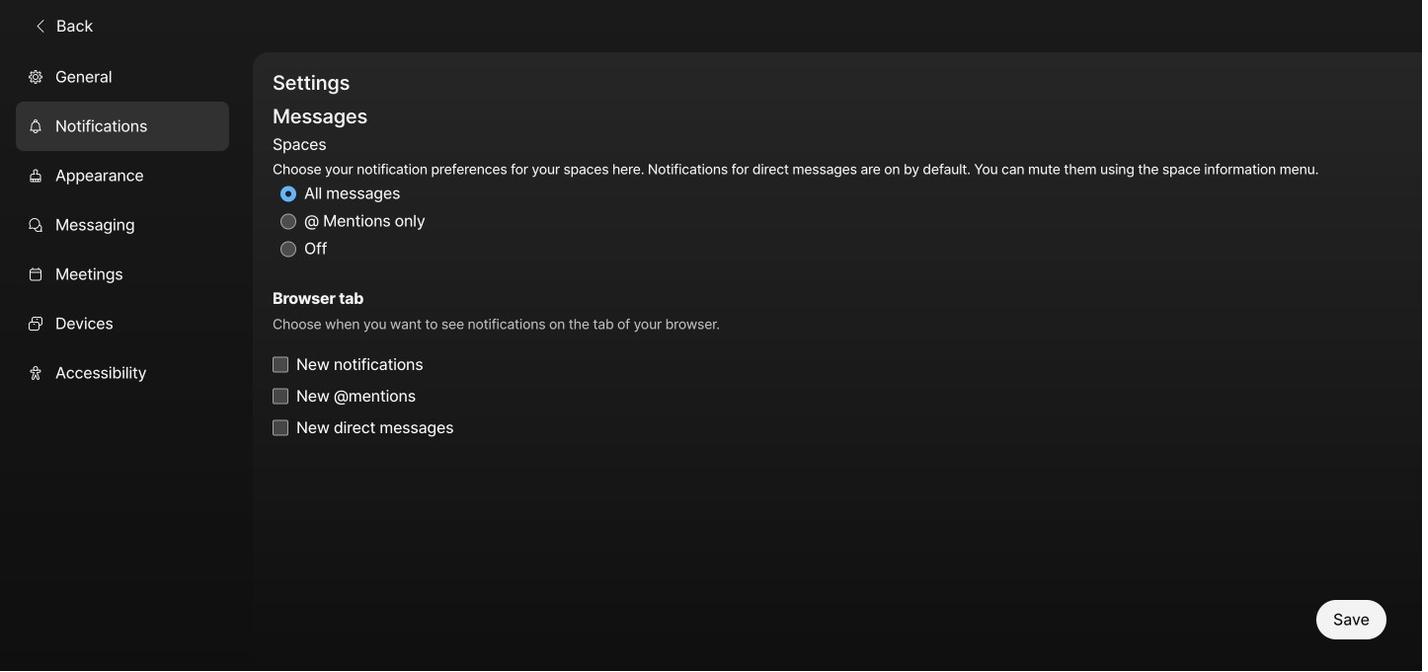 Task type: locate. For each thing, give the bounding box(es) containing it.
notifications tab
[[16, 102, 229, 151]]

All messages radio
[[281, 186, 296, 202]]

general tab
[[16, 52, 229, 102]]

option group
[[273, 131, 1319, 263]]

accessibility tab
[[16, 349, 229, 398]]



Task type: describe. For each thing, give the bounding box(es) containing it.
appearance tab
[[16, 151, 229, 200]]

Off radio
[[281, 241, 296, 257]]

@ Mentions only radio
[[281, 214, 296, 230]]

devices tab
[[16, 299, 229, 349]]

meetings tab
[[16, 250, 229, 299]]

messaging tab
[[16, 200, 229, 250]]

settings navigation
[[0, 52, 253, 672]]



Task type: vqa. For each thing, say whether or not it's contained in the screenshot.
Appearance tab
yes



